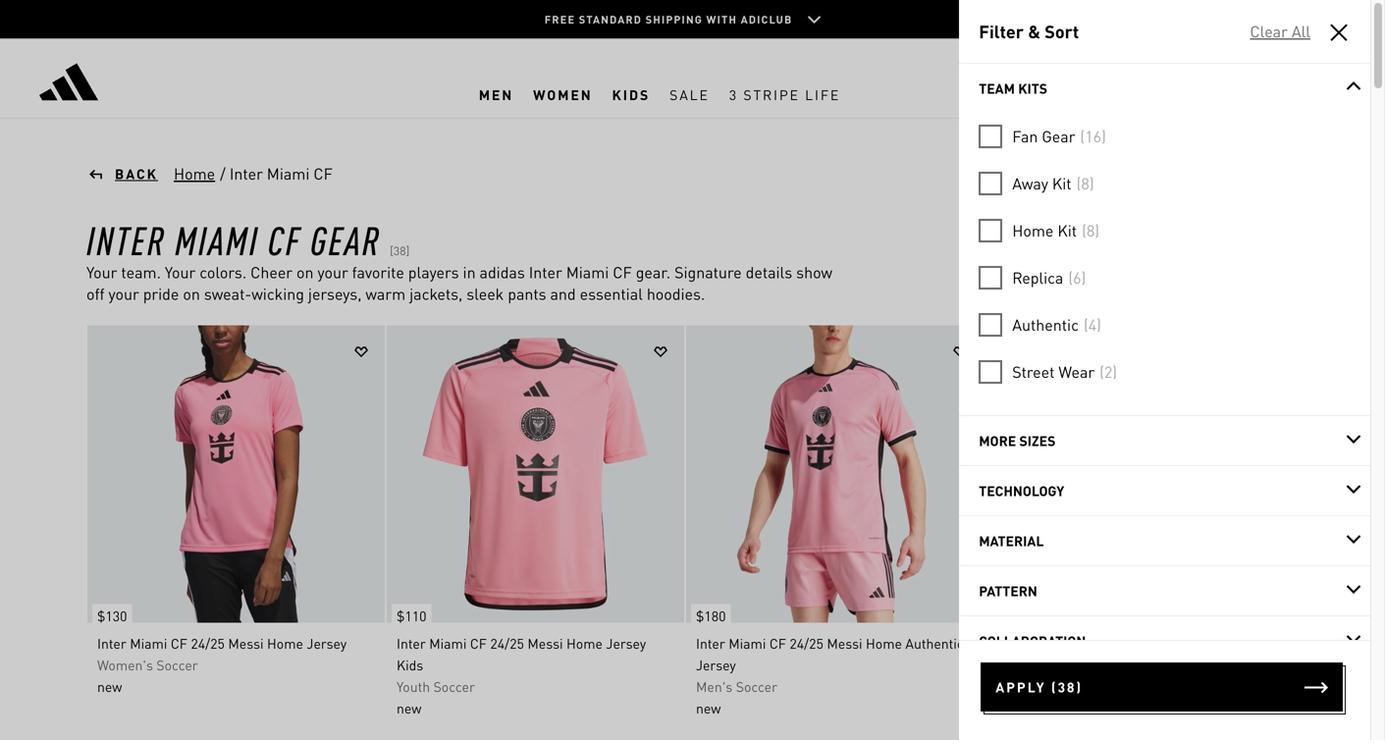 Task type: describe. For each thing, give the bounding box(es) containing it.
standard
[[579, 12, 642, 26]]

inter for inter miami cf 24/25 messi home authentic jersey men's soccer new
[[696, 635, 725, 653]]

team for team kits
[[979, 80, 1015, 97]]

help
[[1100, 47, 1123, 62]]

with
[[707, 12, 737, 26]]

your team. your colors. cheer on your favorite players in adidas inter miami cf gear. signature details show off your pride on sweat-wicking jerseys, warm jackets, sleek pants and essential hoodies.
[[86, 262, 833, 304]]

back button
[[86, 164, 158, 184]]

inter
[[1085, 562, 1130, 582]]

apply (38) button
[[981, 663, 1343, 712]]

messi x inter miami cf
[[1024, 562, 1201, 582]]

and inside 'your team. your colors. cheer on your favorite players in adidas inter miami cf gear. signature details show off your pride on sweat-wicking jerseys, warm jackets, sleek pants and essential hoodies.'
[[550, 284, 576, 304]]

24/25 for youth soccer
[[490, 635, 524, 653]]

new for men's soccer
[[696, 700, 721, 717]]

inter for inter miami cf 24/25 messi home jersey women's soccer new
[[97, 635, 126, 653]]

celebrate lionel messi joining the mls with the latest gear and accessories.
[[1024, 599, 1260, 662]]

kids
[[397, 656, 423, 674]]

$180 link
[[686, 595, 731, 628]]

pattern
[[979, 582, 1038, 600]]

$180
[[696, 607, 726, 625]]

mls
[[1024, 621, 1055, 641]]

women's
[[97, 656, 153, 674]]

sizes
[[1020, 432, 1056, 450]]

back
[[115, 165, 158, 183]]

more
[[979, 432, 1017, 450]]

soccer for men's
[[736, 678, 778, 696]]

shop
[[1024, 682, 1067, 699]]

cf for inter miami cf 24/25 messi home authentic jersey men's soccer new
[[770, 635, 786, 653]]

authentic inside inter miami cf 24/25 messi home authentic jersey men's soccer new
[[906, 635, 964, 653]]

(6)
[[1069, 268, 1086, 288]]

&
[[1028, 20, 1041, 43]]

miami for inter miami cf 24/25 messi home jersey kids youth soccer new
[[429, 635, 467, 653]]

jersey for inter miami cf 24/25 messi home jersey women's soccer new
[[307, 635, 347, 653]]

street
[[1013, 362, 1055, 382]]

wicking
[[252, 284, 304, 304]]

kit for away kit
[[1053, 173, 1072, 193]]

2 your from the left
[[165, 262, 196, 282]]

jackets,
[[410, 284, 463, 304]]

1 horizontal spatial gear
[[1042, 126, 1076, 146]]

jerseys,
[[308, 284, 362, 304]]

cf for inter miami cf
[[314, 164, 333, 184]]

cf for inter miami cf gear [38]
[[268, 215, 302, 265]]

inter miami cf 24/25 messi home jersey kids youth soccer new
[[397, 635, 646, 717]]

miami for inter miami cf 24/25 messi home jersey women's soccer new
[[130, 635, 167, 653]]

favorite
[[352, 262, 404, 282]]

[38]
[[390, 243, 410, 258]]

free standard shipping with adiclub
[[545, 12, 793, 26]]

all
[[1292, 21, 1311, 41]]

home for inter miami cf 24/25 messi home jersey kids
[[567, 635, 603, 653]]

messi for inter miami cf 24/25 messi home jersey kids
[[528, 635, 563, 653]]

clear all link
[[1250, 21, 1312, 42]]

pants
[[508, 284, 547, 304]]

inter miami cf 24/25 messi home jersey women's soccer new
[[97, 635, 347, 696]]

men's
[[696, 678, 733, 696]]

youth
[[397, 678, 430, 696]]

inter inside 'your team. your colors. cheer on your favorite players in adidas inter miami cf gear. signature details show off your pride on sweat-wicking jerseys, warm jackets, sleek pants and essential hoodies.'
[[529, 262, 562, 282]]

0 horizontal spatial the
[[1093, 621, 1115, 641]]

(8) for home kit (8)
[[1082, 220, 1100, 241]]

main navigation element
[[325, 72, 995, 118]]

0 horizontal spatial your
[[109, 284, 139, 304]]

replica
[[1013, 268, 1064, 288]]

shipping
[[646, 12, 703, 26]]

sort
[[1045, 20, 1079, 43]]

join adiclub
[[1260, 47, 1322, 62]]

authentic (4)
[[1013, 315, 1102, 335]]

$110
[[397, 607, 427, 625]]

kit for home kit
[[1058, 220, 1077, 241]]

warm
[[366, 284, 406, 304]]

inter for inter miami cf 24/25 messi home jersey kids youth soccer new
[[397, 635, 426, 653]]

home kit (8)
[[1013, 220, 1100, 241]]

$110 link
[[387, 595, 432, 628]]

(2)
[[1100, 362, 1118, 382]]

join
[[1260, 47, 1279, 62]]

0 horizontal spatial on
[[183, 284, 200, 304]]

pride
[[143, 284, 179, 304]]

24/25 for women's soccer
[[191, 635, 225, 653]]

returns
[[1202, 47, 1241, 62]]

shop now
[[1024, 682, 1109, 699]]

in
[[463, 262, 476, 282]]

sleek
[[467, 284, 504, 304]]

accessories.
[[1024, 642, 1111, 662]]

shop now link
[[1024, 681, 1109, 700]]

show
[[797, 262, 833, 282]]

joining
[[1188, 599, 1234, 619]]

$130
[[97, 607, 127, 625]]

adiclub
[[741, 12, 793, 26]]

and inside 'link'
[[1180, 47, 1199, 62]]

home link
[[173, 162, 216, 186]]

street wear (2)
[[1013, 362, 1118, 382]]

orders
[[1143, 47, 1177, 62]]

miami
[[1134, 562, 1179, 582]]

away
[[1013, 173, 1049, 193]]

fan
[[1013, 126, 1038, 146]]

messi for inter miami cf 24/25 messi home authentic jersey
[[827, 635, 863, 653]]

material
[[979, 532, 1044, 550]]

price
[[979, 682, 1018, 700]]

(4)
[[1084, 315, 1102, 335]]

team kits
[[979, 80, 1048, 97]]

inter miami cf 24/25 messi home authentic jersey men's soccer new
[[696, 635, 964, 717]]

filter
[[979, 20, 1024, 43]]

women's soccer pink inter miami cf 24/25 messi home jersey image
[[87, 326, 385, 623]]

0 vertical spatial on
[[297, 262, 314, 282]]

home for inter miami cf 24/25 messi home authentic jersey
[[866, 635, 902, 653]]



Task type: vqa. For each thing, say whether or not it's contained in the screenshot.
Home
yes



Task type: locate. For each thing, give the bounding box(es) containing it.
messi
[[1024, 562, 1070, 582]]

0 horizontal spatial soccer
[[157, 656, 198, 674]]

soccer inside "inter miami cf 24/25 messi home jersey kids youth soccer new"
[[434, 678, 475, 696]]

1 vertical spatial your
[[109, 284, 139, 304]]

help link
[[1100, 47, 1123, 63]]

home inside "inter miami cf 24/25 messi home jersey kids youth soccer new"
[[567, 635, 603, 653]]

new down women's
[[97, 678, 122, 696]]

on
[[297, 262, 314, 282], [183, 284, 200, 304]]

miami inside 'your team. your colors. cheer on your favorite players in adidas inter miami cf gear. signature details show off your pride on sweat-wicking jerseys, warm jackets, sleek pants and essential hoodies.'
[[566, 262, 609, 282]]

0 vertical spatial gear
[[1042, 126, 1076, 146]]

men's soccer pink inter miami cf 24/25 messi home authentic jersey image
[[686, 326, 984, 623]]

players
[[408, 262, 459, 282]]

cf inside "inter miami cf 24/25 messi home jersey women's soccer new"
[[171, 635, 187, 653]]

2 24/25 from the left
[[490, 635, 524, 653]]

0 vertical spatial authentic
[[1013, 315, 1079, 335]]

colors.
[[200, 262, 247, 282]]

soccer right youth
[[434, 678, 475, 696]]

gear.
[[636, 262, 671, 282]]

messi inside celebrate lionel messi joining the mls with the latest gear and accessories.
[[1143, 599, 1184, 619]]

and right orders
[[1180, 47, 1199, 62]]

24/25 inside inter miami cf 24/25 messi home authentic jersey men's soccer new
[[790, 635, 824, 653]]

1 team from the top
[[979, 20, 1015, 37]]

24/25 inside "inter miami cf 24/25 messi home jersey kids youth soccer new"
[[490, 635, 524, 653]]

gear right fan
[[1042, 126, 1076, 146]]

kit up (6)
[[1058, 220, 1077, 241]]

home
[[174, 164, 215, 184], [1013, 220, 1054, 241], [267, 635, 303, 653], [567, 635, 603, 653], [866, 635, 902, 653]]

0 horizontal spatial authentic
[[906, 635, 964, 653]]

0 vertical spatial and
[[1180, 47, 1199, 62]]

0 horizontal spatial jersey
[[307, 635, 347, 653]]

home inside "inter miami cf 24/25 messi home jersey women's soccer new"
[[267, 635, 303, 653]]

0 horizontal spatial 24/25
[[191, 635, 225, 653]]

1 vertical spatial authentic
[[906, 635, 964, 653]]

2 vertical spatial and
[[1198, 621, 1223, 641]]

sweat-
[[204, 284, 252, 304]]

new down men's
[[696, 700, 721, 717]]

join adiclub link
[[1260, 47, 1322, 63]]

cf inside "inter miami cf 24/25 messi home jersey kids youth soccer new"
[[470, 635, 487, 653]]

cf
[[314, 164, 333, 184], [268, 215, 302, 265], [613, 262, 632, 282], [1182, 562, 1201, 582], [171, 635, 187, 653], [470, 635, 487, 653], [770, 635, 786, 653]]

miami down the $110 link
[[429, 635, 467, 653]]

x
[[1073, 562, 1082, 582]]

miami up sweat-
[[175, 215, 259, 265]]

1 horizontal spatial soccer
[[434, 678, 475, 696]]

inter right home link
[[230, 164, 263, 184]]

1 horizontal spatial jersey
[[606, 635, 646, 653]]

jersey inside "inter miami cf 24/25 messi home jersey kids youth soccer new"
[[606, 635, 646, 653]]

new down youth
[[397, 700, 422, 717]]

celebrate
[[1024, 599, 1092, 619]]

kit right away
[[1053, 173, 1072, 193]]

replica (6)
[[1013, 268, 1086, 288]]

1 horizontal spatial your
[[318, 262, 348, 282]]

messi inside "inter miami cf 24/25 messi home jersey kids youth soccer new"
[[528, 635, 563, 653]]

gear left [38]
[[310, 215, 381, 265]]

miami for inter miami cf gear [38]
[[175, 215, 259, 265]]

the
[[1238, 599, 1260, 619], [1093, 621, 1115, 641]]

new for youth soccer
[[397, 700, 422, 717]]

more sizes
[[979, 432, 1056, 450]]

inter miami cf
[[230, 164, 333, 184]]

fan gear (16)
[[1013, 126, 1107, 146]]

home for inter miami cf 24/25 messi home jersey
[[267, 635, 303, 653]]

(8) up (6)
[[1082, 220, 1100, 241]]

1 horizontal spatial on
[[297, 262, 314, 282]]

youth soccer pink inter miami cf 24/25 messi home jersey kids image
[[387, 326, 684, 623]]

your
[[86, 262, 117, 282], [165, 262, 196, 282]]

2 horizontal spatial 24/25
[[790, 635, 824, 653]]

your up the 'off'
[[86, 262, 117, 282]]

(16)
[[1081, 126, 1107, 146]]

hoodies.
[[647, 284, 705, 304]]

24/25 for men's soccer
[[790, 635, 824, 653]]

miami for inter miami cf 24/25 messi home authentic jersey men's soccer new
[[729, 635, 766, 653]]

0 vertical spatial (8)
[[1077, 173, 1095, 193]]

1 horizontal spatial authentic
[[1013, 315, 1079, 335]]

miami inside inter miami cf 24/25 messi home authentic jersey men's soccer new
[[729, 635, 766, 653]]

inter inside "inter miami cf 24/25 messi home jersey women's soccer new"
[[97, 635, 126, 653]]

latest
[[1119, 621, 1158, 641]]

authentic
[[1013, 315, 1079, 335], [906, 635, 964, 653]]

inter inside "inter miami cf 24/25 messi home jersey kids youth soccer new"
[[397, 635, 426, 653]]

1 horizontal spatial 24/25
[[490, 635, 524, 653]]

kits
[[1019, 80, 1048, 97]]

miami inside "inter miami cf 24/25 messi home jersey women's soccer new"
[[130, 635, 167, 653]]

orders and returns
[[1143, 47, 1241, 62]]

on right pride
[[183, 284, 200, 304]]

gear
[[1162, 621, 1194, 641]]

(8) down the (16)
[[1077, 173, 1095, 193]]

cf for inter miami cf 24/25 messi home jersey women's soccer new
[[171, 635, 187, 653]]

team left &
[[979, 20, 1015, 37]]

authentic left collaboration
[[906, 635, 964, 653]]

team for team
[[979, 20, 1015, 37]]

cf for inter miami cf 24/25 messi home jersey kids youth soccer new
[[470, 635, 487, 653]]

collaboration
[[979, 632, 1086, 650]]

kit
[[1053, 173, 1072, 193], [1058, 220, 1077, 241]]

$130 link
[[87, 595, 132, 628]]

2 horizontal spatial soccer
[[736, 678, 778, 696]]

lionel
[[1096, 599, 1139, 619]]

miami up women's
[[130, 635, 167, 653]]

1 vertical spatial on
[[183, 284, 200, 304]]

soccer
[[157, 656, 198, 674], [434, 678, 475, 696], [736, 678, 778, 696]]

soccer right women's
[[157, 656, 198, 674]]

your
[[318, 262, 348, 282], [109, 284, 139, 304]]

inter up pants
[[529, 262, 562, 282]]

messi for inter miami cf 24/25 messi home jersey
[[228, 635, 264, 653]]

your up jerseys,
[[318, 262, 348, 282]]

inter miami cf gear [38]
[[86, 215, 410, 265]]

team.
[[121, 262, 161, 282]]

new
[[97, 678, 122, 696], [397, 700, 422, 717], [696, 700, 721, 717]]

new inside "inter miami cf 24/25 messi home jersey kids youth soccer new"
[[397, 700, 422, 717]]

inter up kids at the left bottom of the page
[[397, 635, 426, 653]]

(8)
[[1077, 173, 1095, 193], [1082, 220, 1100, 241]]

clear
[[1251, 21, 1288, 41]]

messi
[[1143, 599, 1184, 619], [228, 635, 264, 653], [528, 635, 563, 653], [827, 635, 863, 653]]

adiclub
[[1282, 47, 1322, 62]]

jersey inside "inter miami cf 24/25 messi home jersey women's soccer new"
[[307, 635, 347, 653]]

jersey inside inter miami cf 24/25 messi home authentic jersey men's soccer new
[[696, 656, 736, 674]]

1 horizontal spatial new
[[397, 700, 422, 717]]

details
[[746, 262, 793, 282]]

inter for inter miami cf gear [38]
[[86, 215, 166, 265]]

free
[[545, 12, 576, 26]]

inter inside inter miami cf 24/25 messi home authentic jersey men's soccer new
[[696, 635, 725, 653]]

off
[[86, 284, 105, 304]]

on right "cheer"
[[297, 262, 314, 282]]

technology
[[979, 482, 1065, 500]]

soccer inside inter miami cf 24/25 messi home authentic jersey men's soccer new
[[736, 678, 778, 696]]

0 horizontal spatial gear
[[310, 215, 381, 265]]

miami
[[267, 164, 310, 184], [175, 215, 259, 265], [566, 262, 609, 282], [130, 635, 167, 653], [429, 635, 467, 653], [729, 635, 766, 653]]

inter for inter miami cf
[[230, 164, 263, 184]]

0 vertical spatial kit
[[1053, 173, 1072, 193]]

and right pants
[[550, 284, 576, 304]]

team
[[979, 20, 1015, 37], [979, 80, 1015, 97]]

and down joining
[[1198, 621, 1223, 641]]

1 vertical spatial gear
[[310, 215, 381, 265]]

1 your from the left
[[86, 262, 117, 282]]

your down the team. at the left of page
[[109, 284, 139, 304]]

signature
[[675, 262, 742, 282]]

soccer right men's
[[736, 678, 778, 696]]

1 horizontal spatial your
[[165, 262, 196, 282]]

filter & sort
[[979, 20, 1079, 43]]

0 vertical spatial the
[[1238, 599, 1260, 619]]

cf inside 'your team. your colors. cheer on your favorite players in adidas inter miami cf gear. signature details show off your pride on sweat-wicking jerseys, warm jackets, sleek pants and essential hoodies.'
[[613, 262, 632, 282]]

cf inside inter miami cf 24/25 messi home authentic jersey men's soccer new
[[770, 635, 786, 653]]

inter
[[230, 164, 263, 184], [86, 215, 166, 265], [529, 262, 562, 282], [97, 635, 126, 653], [397, 635, 426, 653], [696, 635, 725, 653]]

0 vertical spatial team
[[979, 20, 1015, 37]]

soccer for youth
[[434, 678, 475, 696]]

1 vertical spatial and
[[550, 284, 576, 304]]

team left the kits
[[979, 80, 1015, 97]]

apply (38)
[[996, 679, 1083, 696]]

with
[[1059, 621, 1089, 641]]

messi inside inter miami cf 24/25 messi home authentic jersey men's soccer new
[[827, 635, 863, 653]]

home inside inter miami cf 24/25 messi home authentic jersey men's soccer new
[[866, 635, 902, 653]]

gear
[[1042, 126, 1076, 146], [310, 215, 381, 265]]

jersey
[[307, 635, 347, 653], [606, 635, 646, 653], [696, 656, 736, 674]]

new inside inter miami cf 24/25 messi home authentic jersey men's soccer new
[[696, 700, 721, 717]]

1 horizontal spatial the
[[1238, 599, 1260, 619]]

adidas
[[480, 262, 525, 282]]

and inside celebrate lionel messi joining the mls with the latest gear and accessories.
[[1198, 621, 1223, 641]]

2 horizontal spatial new
[[696, 700, 721, 717]]

0 horizontal spatial your
[[86, 262, 117, 282]]

soccer inside "inter miami cf 24/25 messi home jersey women's soccer new"
[[157, 656, 198, 674]]

2 horizontal spatial jersey
[[696, 656, 736, 674]]

miami up inter miami cf gear [38]
[[267, 164, 310, 184]]

miami for inter miami cf
[[267, 164, 310, 184]]

24/25
[[191, 635, 225, 653], [490, 635, 524, 653], [790, 635, 824, 653]]

0 horizontal spatial new
[[97, 678, 122, 696]]

cheer
[[251, 262, 293, 282]]

(8) for away kit (8)
[[1077, 173, 1095, 193]]

the down lionel
[[1093, 621, 1115, 641]]

miami inside "inter miami cf 24/25 messi home jersey kids youth soccer new"
[[429, 635, 467, 653]]

jersey for inter miami cf 24/25 messi home jersey kids youth soccer new
[[606, 635, 646, 653]]

0 vertical spatial your
[[318, 262, 348, 282]]

2 team from the top
[[979, 80, 1015, 97]]

inter up women's
[[97, 635, 126, 653]]

clear all
[[1251, 21, 1311, 41]]

the right joining
[[1238, 599, 1260, 619]]

now
[[1072, 682, 1109, 699]]

1 vertical spatial the
[[1093, 621, 1115, 641]]

1 vertical spatial team
[[979, 80, 1015, 97]]

inter down $180
[[696, 635, 725, 653]]

1 vertical spatial (8)
[[1082, 220, 1100, 241]]

inter up the 'off'
[[86, 215, 166, 265]]

miami up essential
[[566, 262, 609, 282]]

miami down the $180 link
[[729, 635, 766, 653]]

1 24/25 from the left
[[191, 635, 225, 653]]

and
[[1180, 47, 1199, 62], [550, 284, 576, 304], [1198, 621, 1223, 641]]

wear
[[1059, 362, 1095, 382]]

messi inside "inter miami cf 24/25 messi home jersey women's soccer new"
[[228, 635, 264, 653]]

3 24/25 from the left
[[790, 635, 824, 653]]

24/25 inside "inter miami cf 24/25 messi home jersey women's soccer new"
[[191, 635, 225, 653]]

1 vertical spatial kit
[[1058, 220, 1077, 241]]

authentic left (4)
[[1013, 315, 1079, 335]]

new inside "inter miami cf 24/25 messi home jersey women's soccer new"
[[97, 678, 122, 696]]

your up pride
[[165, 262, 196, 282]]



